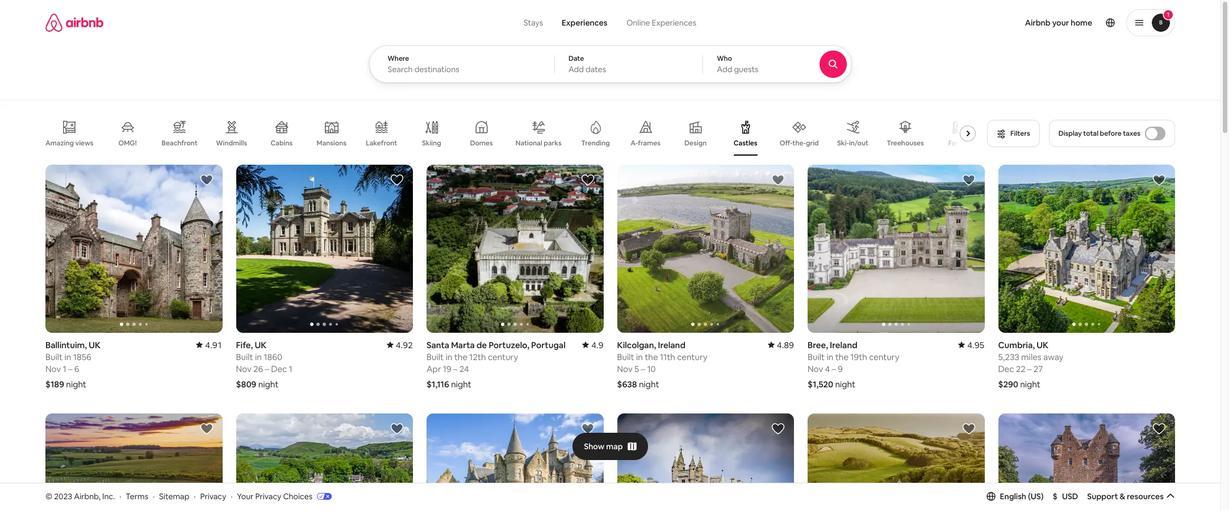 Task type: describe. For each thing, give the bounding box(es) containing it.
2023
[[54, 491, 72, 501]]

uk for fife, uk
[[255, 340, 267, 350]]

your privacy choices
[[237, 491, 312, 501]]

show
[[584, 441, 604, 451]]

add to wishlist: portpatrick, uk image
[[962, 422, 975, 436]]

nov inside bree, ireland built in the 19th century nov 4 – 9 $1,520 night
[[808, 363, 823, 374]]

support & resources button
[[1087, 491, 1175, 501]]

sitemap
[[159, 491, 189, 501]]

ireland for 11th
[[658, 340, 685, 350]]

terms
[[126, 491, 148, 501]]

in for kilcolgan,
[[636, 352, 643, 362]]

add to wishlist: angus, uk image
[[771, 422, 785, 436]]

english (us)
[[1000, 491, 1044, 501]]

display total before taxes button
[[1049, 120, 1175, 147]]

1 inside ballintuim, uk built in 1856 nov 1 – 6 $189 night
[[63, 363, 66, 374]]

4.92 out of 5 average rating image
[[387, 340, 413, 350]]

experiences button
[[553, 11, 617, 34]]

century for built in the 11th century
[[677, 352, 707, 362]]

$290
[[998, 379, 1018, 390]]

terms link
[[126, 491, 148, 501]]

2 · from the left
[[153, 491, 155, 501]]

bree,
[[808, 340, 828, 350]]

before
[[1100, 129, 1122, 138]]

night inside bree, ireland built in the 19th century nov 4 – 9 $1,520 night
[[835, 379, 855, 390]]

design
[[684, 139, 707, 148]]

dec inside the 'cumbria, uk 5,233 miles away dec 22 – 27 $290 night'
[[998, 363, 1014, 374]]

1 button
[[1126, 9, 1175, 36]]

4.91 out of 5 average rating image
[[196, 340, 222, 350]]

add to wishlist: cleveland, wisconsin image
[[200, 422, 213, 436]]

sitemap link
[[159, 491, 189, 501]]

bree, ireland built in the 19th century nov 4 – 9 $1,520 night
[[808, 340, 899, 390]]

parks
[[544, 138, 562, 148]]

add to wishlist: ballintuim, uk image
[[200, 173, 213, 187]]

4.9
[[591, 340, 603, 350]]

dec inside fife, uk built in 1860 nov 26 – dec 1 $809 night
[[271, 363, 287, 374]]

miles
[[1021, 352, 1042, 362]]

santa marta de portuzelo, portugal built in the 12th century apr 19 – 24 $1,116 night
[[427, 340, 566, 390]]

filters
[[1010, 129, 1030, 138]]

$1,116
[[427, 379, 449, 390]]

where
[[388, 54, 409, 63]]

cabins
[[271, 139, 293, 148]]

– inside fife, uk built in 1860 nov 26 – dec 1 $809 night
[[265, 363, 269, 374]]

19th
[[850, 352, 867, 362]]

– inside kilcolgan, ireland built in the 11th century nov 5 – 10 $638 night
[[641, 363, 645, 374]]

off-
[[780, 138, 792, 148]]

(us)
[[1028, 491, 1044, 501]]

santa
[[427, 340, 449, 350]]

in for fife,
[[255, 352, 262, 362]]

in for ballintuim,
[[64, 352, 71, 362]]

display total before taxes
[[1059, 129, 1140, 138]]

apr
[[427, 363, 441, 374]]

national parks
[[516, 138, 562, 148]]

1 inside fife, uk built in 1860 nov 26 – dec 1 $809 night
[[289, 363, 292, 374]]

3 · from the left
[[194, 491, 196, 501]]

nov inside ballintuim, uk built in 1856 nov 1 – 6 $189 night
[[45, 363, 61, 374]]

add to wishlist: fife, uk image
[[390, 173, 404, 187]]

choices
[[283, 491, 312, 501]]

4.9 out of 5 average rating image
[[582, 340, 603, 350]]

grid
[[806, 138, 819, 148]]

trending
[[581, 139, 610, 148]]

– inside ballintuim, uk built in 1856 nov 1 – 6 $189 night
[[68, 363, 72, 374]]

4
[[825, 363, 830, 374]]

support
[[1087, 491, 1118, 501]]

built for built in the 11th century
[[617, 352, 634, 362]]

your
[[1052, 18, 1069, 28]]

uk for ballintuim, uk
[[89, 340, 101, 350]]

ballintuim, uk built in 1856 nov 1 – 6 $189 night
[[45, 340, 101, 390]]

night inside santa marta de portuzelo, portugal built in the 12th century apr 19 – 24 $1,116 night
[[451, 379, 471, 390]]

filters button
[[987, 120, 1040, 147]]

10
[[647, 363, 656, 374]]

portuzelo,
[[489, 340, 529, 350]]

a-frames
[[631, 139, 661, 148]]

$ usd
[[1053, 491, 1078, 501]]

kilcolgan,
[[617, 340, 656, 350]]

show map
[[584, 441, 623, 451]]

in inside santa marta de portuzelo, portugal built in the 12th century apr 19 – 24 $1,116 night
[[446, 352, 452, 362]]

6
[[74, 363, 79, 374]]

Where field
[[388, 64, 536, 74]]

4.91
[[205, 340, 222, 350]]

de
[[477, 340, 487, 350]]

terms · sitemap · privacy
[[126, 491, 226, 501]]

english
[[1000, 491, 1026, 501]]

&
[[1120, 491, 1125, 501]]

1856
[[73, 352, 91, 362]]

add for add guests
[[717, 64, 732, 74]]

4.95
[[967, 340, 985, 350]]

4.89 out of 5 average rating image
[[768, 340, 794, 350]]

ski-
[[837, 139, 849, 148]]

$189
[[45, 379, 64, 390]]

windmills
[[216, 139, 247, 148]]

privacy link
[[200, 491, 226, 501]]

your privacy choices link
[[237, 491, 332, 502]]

19
[[443, 363, 451, 374]]

beachfront
[[162, 139, 198, 148]]

resources
[[1127, 491, 1164, 501]]

nov inside fife, uk built in 1860 nov 26 – dec 1 $809 night
[[236, 363, 251, 374]]



Task type: locate. For each thing, give the bounding box(es) containing it.
ireland up '11th'
[[658, 340, 685, 350]]

1 ireland from the left
[[658, 340, 685, 350]]

dec
[[271, 363, 287, 374], [998, 363, 1014, 374]]

– left 27
[[1027, 363, 1032, 374]]

2 horizontal spatial uk
[[1037, 340, 1049, 350]]

2 the from the left
[[645, 352, 658, 362]]

nov left the 26
[[236, 363, 251, 374]]

3 uk from the left
[[1037, 340, 1049, 350]]

night inside the 'cumbria, uk 5,233 miles away dec 22 – 27 $290 night'
[[1020, 379, 1040, 390]]

1 nov from the left
[[45, 363, 61, 374]]

add inside date add dates
[[568, 64, 584, 74]]

night down the 26
[[258, 379, 278, 390]]

2 night from the left
[[258, 379, 278, 390]]

add to wishlist: bree, ireland image
[[962, 173, 975, 187]]

in up 4
[[827, 352, 833, 362]]

0 horizontal spatial privacy
[[200, 491, 226, 501]]

ireland for 19th
[[830, 340, 857, 350]]

stays
[[524, 18, 543, 28]]

domes
[[470, 139, 493, 148]]

frames
[[638, 139, 661, 148]]

add down 'date'
[[568, 64, 584, 74]]

uk up 1856
[[89, 340, 101, 350]]

airbnb
[[1025, 18, 1051, 28]]

2 horizontal spatial 1
[[1167, 11, 1170, 18]]

1 privacy from the left
[[200, 491, 226, 501]]

away
[[1043, 352, 1063, 362]]

add for add dates
[[568, 64, 584, 74]]

– inside bree, ireland built in the 19th century nov 4 – 9 $1,520 night
[[832, 363, 836, 374]]

night inside ballintuim, uk built in 1856 nov 1 – 6 $189 night
[[66, 379, 86, 390]]

1 · from the left
[[119, 491, 121, 501]]

group containing amazing views
[[45, 111, 980, 156]]

century inside santa marta de portuzelo, portugal built in the 12th century apr 19 – 24 $1,116 night
[[488, 352, 518, 362]]

marta
[[451, 340, 475, 350]]

– right 19
[[453, 363, 458, 374]]

amazing
[[45, 138, 74, 148]]

1 horizontal spatial ireland
[[830, 340, 857, 350]]

uk up away
[[1037, 340, 1049, 350]]

0 horizontal spatial experiences
[[562, 18, 607, 28]]

skiing
[[422, 139, 441, 148]]

1 horizontal spatial uk
[[255, 340, 267, 350]]

in inside fife, uk built in 1860 nov 26 – dec 1 $809 night
[[255, 352, 262, 362]]

privacy left your
[[200, 491, 226, 501]]

built down ballintuim,
[[45, 352, 63, 362]]

who
[[717, 54, 732, 63]]

who add guests
[[717, 54, 759, 74]]

24
[[459, 363, 469, 374]]

3 night from the left
[[451, 379, 471, 390]]

fife, uk built in 1860 nov 26 – dec 1 $809 night
[[236, 340, 292, 390]]

2 privacy from the left
[[255, 491, 281, 501]]

4 – from the left
[[641, 363, 645, 374]]

–
[[68, 363, 72, 374], [265, 363, 269, 374], [453, 363, 458, 374], [641, 363, 645, 374], [832, 363, 836, 374], [1027, 363, 1032, 374]]

built down fife,
[[236, 352, 253, 362]]

night down 9
[[835, 379, 855, 390]]

the for built in the 19th century
[[835, 352, 849, 362]]

in for bree,
[[827, 352, 833, 362]]

online experiences
[[627, 18, 696, 28]]

– inside santa marta de portuzelo, portugal built in the 12th century apr 19 – 24 $1,116 night
[[453, 363, 458, 374]]

0 horizontal spatial uk
[[89, 340, 101, 350]]

the inside santa marta de portuzelo, portugal built in the 12th century apr 19 – 24 $1,116 night
[[454, 352, 467, 362]]

0 horizontal spatial the
[[454, 352, 467, 362]]

add inside who add guests
[[717, 64, 732, 74]]

· left privacy link
[[194, 491, 196, 501]]

$1,520
[[808, 379, 833, 390]]

the
[[454, 352, 467, 362], [645, 352, 658, 362], [835, 352, 849, 362]]

1 add from the left
[[568, 64, 584, 74]]

1 horizontal spatial privacy
[[255, 491, 281, 501]]

nov left 5
[[617, 363, 633, 374]]

0 horizontal spatial century
[[488, 352, 518, 362]]

experiences
[[562, 18, 607, 28], [652, 18, 696, 28]]

century down the portuzelo,
[[488, 352, 518, 362]]

3 century from the left
[[869, 352, 899, 362]]

ireland inside bree, ireland built in the 19th century nov 4 – 9 $1,520 night
[[830, 340, 857, 350]]

add down who
[[717, 64, 732, 74]]

27
[[1034, 363, 1043, 374]]

add to wishlist: santa marta de portuzelo, portugal image
[[581, 173, 594, 187]]

4 night from the left
[[639, 379, 659, 390]]

uk inside fife, uk built in 1860 nov 26 – dec 1 $809 night
[[255, 340, 267, 350]]

built inside kilcolgan, ireland built in the 11th century nov 5 – 10 $638 night
[[617, 352, 634, 362]]

omg!
[[118, 139, 137, 148]]

built down bree,
[[808, 352, 825, 362]]

1 in from the left
[[64, 352, 71, 362]]

$638
[[617, 379, 637, 390]]

stays button
[[514, 11, 553, 34]]

the inside kilcolgan, ireland built in the 11th century nov 5 – 10 $638 night
[[645, 352, 658, 362]]

– inside the 'cumbria, uk 5,233 miles away dec 22 – 27 $290 night'
[[1027, 363, 1032, 374]]

profile element
[[724, 0, 1175, 45]]

off-the-grid
[[780, 138, 819, 148]]

airbnb your home link
[[1018, 11, 1099, 35]]

online experiences link
[[617, 11, 706, 34]]

1 dec from the left
[[271, 363, 287, 374]]

6 – from the left
[[1027, 363, 1032, 374]]

castles
[[734, 139, 757, 148]]

· right terms
[[153, 491, 155, 501]]

built inside santa marta de portuzelo, portugal built in the 12th century apr 19 – 24 $1,116 night
[[427, 352, 444, 362]]

uk
[[89, 340, 101, 350], [255, 340, 267, 350], [1037, 340, 1049, 350]]

what can we help you find? tab list
[[514, 11, 617, 34]]

add to wishlist: cumbria, uk image
[[1152, 173, 1166, 187]]

ireland up 19th
[[830, 340, 857, 350]]

3 the from the left
[[835, 352, 849, 362]]

$809
[[236, 379, 256, 390]]

11th
[[660, 352, 675, 362]]

1 horizontal spatial 1
[[289, 363, 292, 374]]

the-
[[792, 138, 806, 148]]

kilcolgan, ireland built in the 11th century nov 5 – 10 $638 night
[[617, 340, 707, 390]]

0 horizontal spatial add
[[568, 64, 584, 74]]

english (us) button
[[986, 491, 1044, 501]]

experiences tab panel
[[369, 45, 883, 83]]

in up 19
[[446, 352, 452, 362]]

None search field
[[369, 0, 883, 83]]

in inside kilcolgan, ireland built in the 11th century nov 5 – 10 $638 night
[[636, 352, 643, 362]]

12th
[[469, 352, 486, 362]]

lakefront
[[366, 139, 397, 148]]

night inside kilcolgan, ireland built in the 11th century nov 5 – 10 $638 night
[[639, 379, 659, 390]]

4 in from the left
[[636, 352, 643, 362]]

views
[[75, 138, 93, 148]]

5 in from the left
[[827, 352, 833, 362]]

0 horizontal spatial 1
[[63, 363, 66, 374]]

2 ireland from the left
[[830, 340, 857, 350]]

in
[[64, 352, 71, 362], [255, 352, 262, 362], [446, 352, 452, 362], [636, 352, 643, 362], [827, 352, 833, 362]]

treehouses
[[887, 139, 924, 148]]

1860
[[264, 352, 282, 362]]

usd
[[1062, 491, 1078, 501]]

1
[[1167, 11, 1170, 18], [63, 363, 66, 374], [289, 363, 292, 374]]

taxes
[[1123, 129, 1140, 138]]

·
[[119, 491, 121, 501], [153, 491, 155, 501], [194, 491, 196, 501], [231, 491, 233, 501]]

inc.
[[102, 491, 115, 501]]

century for built in the 19th century
[[869, 352, 899, 362]]

built for built in 1860
[[236, 352, 253, 362]]

add to wishlist: kilcolgan, ireland image
[[771, 173, 785, 187]]

in inside ballintuim, uk built in 1856 nov 1 – 6 $189 night
[[64, 352, 71, 362]]

in up 5
[[636, 352, 643, 362]]

5 – from the left
[[832, 363, 836, 374]]

night down 27
[[1020, 379, 1040, 390]]

2 century from the left
[[677, 352, 707, 362]]

group
[[45, 111, 980, 156], [45, 165, 222, 333], [236, 165, 413, 333], [427, 165, 603, 333], [617, 165, 794, 333], [808, 165, 985, 333], [998, 165, 1175, 333], [45, 413, 222, 510], [236, 413, 413, 510], [427, 413, 603, 510], [617, 413, 794, 510], [808, 413, 985, 510], [998, 413, 1175, 510]]

2 uk from the left
[[255, 340, 267, 350]]

4.89
[[777, 340, 794, 350]]

built inside fife, uk built in 1860 nov 26 – dec 1 $809 night
[[236, 352, 253, 362]]

2 in from the left
[[255, 352, 262, 362]]

experiences right the online
[[652, 18, 696, 28]]

nov left 4
[[808, 363, 823, 374]]

0 horizontal spatial ireland
[[658, 340, 685, 350]]

uk right fife,
[[255, 340, 267, 350]]

amazing views
[[45, 138, 93, 148]]

privacy right your
[[255, 491, 281, 501]]

$
[[1053, 491, 1057, 501]]

1 century from the left
[[488, 352, 518, 362]]

date add dates
[[568, 54, 606, 74]]

1 – from the left
[[68, 363, 72, 374]]

2 – from the left
[[265, 363, 269, 374]]

cumbria,
[[998, 340, 1035, 350]]

– right the 26
[[265, 363, 269, 374]]

the inside bree, ireland built in the 19th century nov 4 – 9 $1,520 night
[[835, 352, 849, 362]]

night down 6
[[66, 379, 86, 390]]

26
[[253, 363, 263, 374]]

– right 5
[[641, 363, 645, 374]]

1 horizontal spatial experiences
[[652, 18, 696, 28]]

support & resources
[[1087, 491, 1164, 501]]

dec down 1860
[[271, 363, 287, 374]]

1 night from the left
[[66, 379, 86, 390]]

· right inc.
[[119, 491, 121, 501]]

– left 9
[[832, 363, 836, 374]]

3 – from the left
[[453, 363, 458, 374]]

night inside fife, uk built in 1860 nov 26 – dec 1 $809 night
[[258, 379, 278, 390]]

built inside ballintuim, uk built in 1856 nov 1 – 6 $189 night
[[45, 352, 63, 362]]

2 experiences from the left
[[652, 18, 696, 28]]

9
[[838, 363, 843, 374]]

©
[[45, 491, 52, 501]]

nov inside kilcolgan, ireland built in the 11th century nov 5 – 10 $638 night
[[617, 363, 633, 374]]

uk inside ballintuim, uk built in 1856 nov 1 – 6 $189 night
[[89, 340, 101, 350]]

add
[[568, 64, 584, 74], [717, 64, 732, 74]]

night down 10
[[639, 379, 659, 390]]

6 night from the left
[[1020, 379, 1040, 390]]

portugal
[[531, 340, 566, 350]]

2 add from the left
[[717, 64, 732, 74]]

built inside bree, ireland built in the 19th century nov 4 – 9 $1,520 night
[[808, 352, 825, 362]]

built up apr
[[427, 352, 444, 362]]

the up 10
[[645, 352, 658, 362]]

1 experiences from the left
[[562, 18, 607, 28]]

5 night from the left
[[835, 379, 855, 390]]

the for built in the 11th century
[[645, 352, 658, 362]]

built for built in 1856
[[45, 352, 63, 362]]

century inside kilcolgan, ireland built in the 11th century nov 5 – 10 $638 night
[[677, 352, 707, 362]]

date
[[568, 54, 584, 63]]

fife,
[[236, 340, 253, 350]]

2 horizontal spatial century
[[869, 352, 899, 362]]

the up 9
[[835, 352, 849, 362]]

0 horizontal spatial dec
[[271, 363, 287, 374]]

your
[[237, 491, 254, 501]]

4 · from the left
[[231, 491, 233, 501]]

in inside bree, ireland built in the 19th century nov 4 – 9 $1,520 night
[[827, 352, 833, 362]]

2 horizontal spatial the
[[835, 352, 849, 362]]

· left your
[[231, 491, 233, 501]]

add to wishlist: cumbria, uk image
[[390, 422, 404, 436]]

century right '11th'
[[677, 352, 707, 362]]

century right 19th
[[869, 352, 899, 362]]

night down 24
[[451, 379, 471, 390]]

dates
[[586, 64, 606, 74]]

in up the 26
[[255, 352, 262, 362]]

airbnb,
[[74, 491, 101, 501]]

ski-in/out
[[837, 139, 868, 148]]

1 uk from the left
[[89, 340, 101, 350]]

4 built from the left
[[617, 352, 634, 362]]

1 horizontal spatial add
[[717, 64, 732, 74]]

– left 6
[[68, 363, 72, 374]]

total
[[1083, 129, 1098, 138]]

dec down 5,233
[[998, 363, 1014, 374]]

add to wishlist: clackmannanshire, uk image
[[581, 422, 594, 436]]

nov up $189
[[45, 363, 61, 374]]

2 dec from the left
[[998, 363, 1014, 374]]

ballintuim,
[[45, 340, 87, 350]]

built down kilcolgan,
[[617, 352, 634, 362]]

experiences inside button
[[562, 18, 607, 28]]

experiences up 'date'
[[562, 18, 607, 28]]

1 horizontal spatial the
[[645, 352, 658, 362]]

century
[[488, 352, 518, 362], [677, 352, 707, 362], [869, 352, 899, 362]]

online
[[627, 18, 650, 28]]

3 in from the left
[[446, 352, 452, 362]]

none search field containing stays
[[369, 0, 883, 83]]

century inside bree, ireland built in the 19th century nov 4 – 9 $1,520 night
[[869, 352, 899, 362]]

3 built from the left
[[427, 352, 444, 362]]

2 nov from the left
[[236, 363, 251, 374]]

3 nov from the left
[[617, 363, 633, 374]]

map
[[606, 441, 623, 451]]

the down the marta
[[454, 352, 467, 362]]

uk inside the 'cumbria, uk 5,233 miles away dec 22 – 27 $290 night'
[[1037, 340, 1049, 350]]

cumbria, uk 5,233 miles away dec 22 – 27 $290 night
[[998, 340, 1063, 390]]

2 built from the left
[[236, 352, 253, 362]]

5
[[634, 363, 639, 374]]

home
[[1071, 18, 1092, 28]]

1 horizontal spatial dec
[[998, 363, 1014, 374]]

add to wishlist: dumfries and galloway, uk image
[[1152, 422, 1166, 436]]

4.92
[[396, 340, 413, 350]]

1 inside "dropdown button"
[[1167, 11, 1170, 18]]

1 built from the left
[[45, 352, 63, 362]]

ireland inside kilcolgan, ireland built in the 11th century nov 5 – 10 $638 night
[[658, 340, 685, 350]]

national
[[516, 138, 542, 148]]

4.95 out of 5 average rating image
[[958, 340, 985, 350]]

5 built from the left
[[808, 352, 825, 362]]

built for built in the 19th century
[[808, 352, 825, 362]]

1 the from the left
[[454, 352, 467, 362]]

4 nov from the left
[[808, 363, 823, 374]]

in down ballintuim,
[[64, 352, 71, 362]]

1 horizontal spatial century
[[677, 352, 707, 362]]



Task type: vqa. For each thing, say whether or not it's contained in the screenshot.
'home' inside Airbnb Your Home link
no



